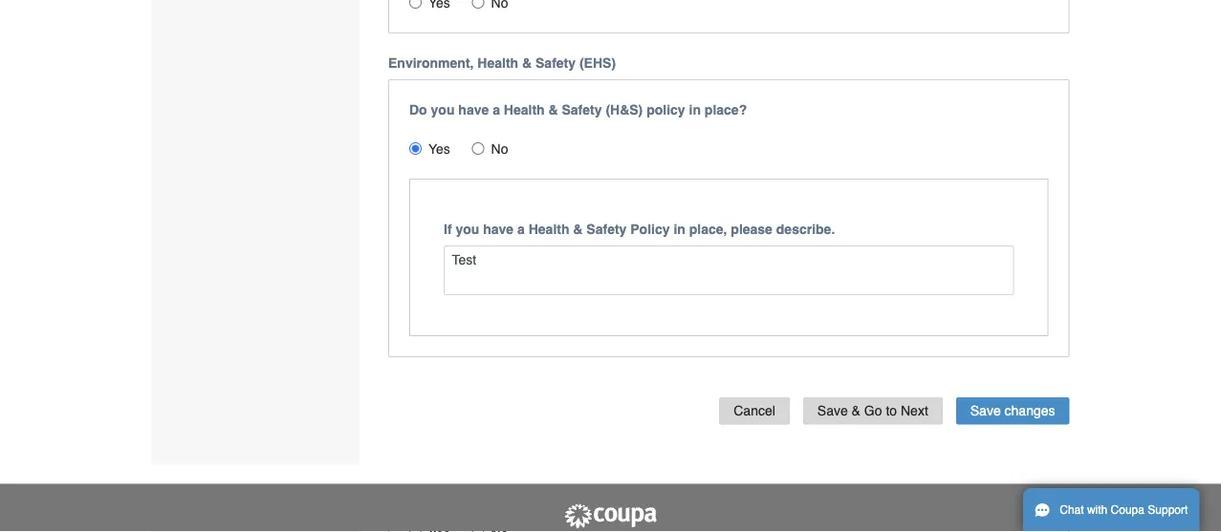 Task type: vqa. For each thing, say whether or not it's contained in the screenshot.
Save
yes



Task type: locate. For each thing, give the bounding box(es) containing it.
in left 'place,'
[[674, 222, 686, 237]]

safety
[[536, 55, 576, 71], [562, 102, 602, 117], [587, 222, 627, 237]]

1 vertical spatial a
[[518, 222, 525, 237]]

0 vertical spatial have
[[459, 102, 489, 117]]

health
[[478, 55, 519, 71], [504, 102, 545, 117], [529, 222, 570, 237]]

& down environment, health & safety (ehs)
[[549, 102, 558, 117]]

1 save from the left
[[818, 404, 848, 419]]

&
[[522, 55, 532, 71], [549, 102, 558, 117], [574, 222, 583, 237], [852, 404, 861, 419]]

safety left policy
[[587, 222, 627, 237]]

0 vertical spatial safety
[[536, 55, 576, 71]]

safety left (ehs)
[[536, 55, 576, 71]]

& left go
[[852, 404, 861, 419]]

describe.
[[777, 222, 836, 237]]

1 vertical spatial safety
[[562, 102, 602, 117]]

health for if
[[529, 222, 570, 237]]

place?
[[705, 102, 748, 117]]

save
[[818, 404, 848, 419], [971, 404, 1002, 419]]

2 vertical spatial safety
[[587, 222, 627, 237]]

if
[[444, 222, 452, 237]]

a right if
[[518, 222, 525, 237]]

0 horizontal spatial save
[[818, 404, 848, 419]]

safety left (h&s)
[[562, 102, 602, 117]]

0 vertical spatial a
[[493, 102, 500, 117]]

cancel link
[[720, 398, 790, 425]]

None radio
[[410, 142, 422, 155], [472, 142, 485, 155], [410, 142, 422, 155], [472, 142, 485, 155]]

save left changes
[[971, 404, 1002, 419]]

1 vertical spatial in
[[674, 222, 686, 237]]

have right if
[[483, 222, 514, 237]]

save changes
[[971, 404, 1056, 419]]

a
[[493, 102, 500, 117], [518, 222, 525, 237]]

2 vertical spatial health
[[529, 222, 570, 237]]

a up no at top left
[[493, 102, 500, 117]]

a for if
[[518, 222, 525, 237]]

you for if
[[456, 222, 480, 237]]

0 vertical spatial in
[[689, 102, 701, 117]]

you right if
[[456, 222, 480, 237]]

0 horizontal spatial a
[[493, 102, 500, 117]]

cancel
[[734, 404, 776, 419]]

support
[[1149, 504, 1189, 518]]

1 vertical spatial have
[[483, 222, 514, 237]]

None radio
[[410, 0, 422, 8], [472, 0, 485, 8], [410, 0, 422, 8], [472, 0, 485, 8]]

save changes button
[[957, 398, 1070, 425]]

1 horizontal spatial you
[[456, 222, 480, 237]]

in
[[689, 102, 701, 117], [674, 222, 686, 237]]

& left policy
[[574, 222, 583, 237]]

(ehs)
[[580, 55, 616, 71]]

if you have a health & safety policy in place, please describe.
[[444, 222, 836, 237]]

2 save from the left
[[971, 404, 1002, 419]]

have for do
[[459, 102, 489, 117]]

1 vertical spatial health
[[504, 102, 545, 117]]

save for save & go to next
[[818, 404, 848, 419]]

1 horizontal spatial a
[[518, 222, 525, 237]]

changes
[[1005, 404, 1056, 419]]

safety for policy
[[587, 222, 627, 237]]

save & go to next button
[[804, 398, 943, 425]]

If you have a Health & Safety Policy in place, please describe. text field
[[444, 246, 1015, 295]]

you right do on the left top of the page
[[431, 102, 455, 117]]

chat with coupa support button
[[1024, 489, 1200, 533]]

have
[[459, 102, 489, 117], [483, 222, 514, 237]]

a for do
[[493, 102, 500, 117]]

1 horizontal spatial save
[[971, 404, 1002, 419]]

in right policy
[[689, 102, 701, 117]]

go
[[865, 404, 883, 419]]

1 vertical spatial you
[[456, 222, 480, 237]]

1 horizontal spatial in
[[689, 102, 701, 117]]

you
[[431, 102, 455, 117], [456, 222, 480, 237]]

chat with coupa support
[[1060, 504, 1189, 518]]

0 vertical spatial you
[[431, 102, 455, 117]]

0 horizontal spatial you
[[431, 102, 455, 117]]

save left go
[[818, 404, 848, 419]]

have down environment, health & safety (ehs)
[[459, 102, 489, 117]]

0 vertical spatial health
[[478, 55, 519, 71]]



Task type: describe. For each thing, give the bounding box(es) containing it.
to
[[886, 404, 898, 419]]

(h&s)
[[606, 102, 643, 117]]

please
[[731, 222, 773, 237]]

yes
[[429, 141, 451, 157]]

safety for (h&s)
[[562, 102, 602, 117]]

place,
[[690, 222, 728, 237]]

& inside button
[[852, 404, 861, 419]]

have for if
[[483, 222, 514, 237]]

policy
[[631, 222, 670, 237]]

& up do you have a health & safety (h&s) policy in place?
[[522, 55, 532, 71]]

coupa
[[1112, 504, 1145, 518]]

do you have a health & safety (h&s) policy in place?
[[410, 102, 748, 117]]

coupa supplier portal image
[[563, 504, 659, 531]]

policy
[[647, 102, 686, 117]]

chat
[[1060, 504, 1085, 518]]

no
[[491, 141, 509, 157]]

with
[[1088, 504, 1108, 518]]

next
[[901, 404, 929, 419]]

environment, health & safety (ehs)
[[388, 55, 616, 71]]

environment,
[[388, 55, 474, 71]]

you for do
[[431, 102, 455, 117]]

save for save changes
[[971, 404, 1002, 419]]

0 horizontal spatial in
[[674, 222, 686, 237]]

health for do
[[504, 102, 545, 117]]

save & go to next
[[818, 404, 929, 419]]

do
[[410, 102, 427, 117]]



